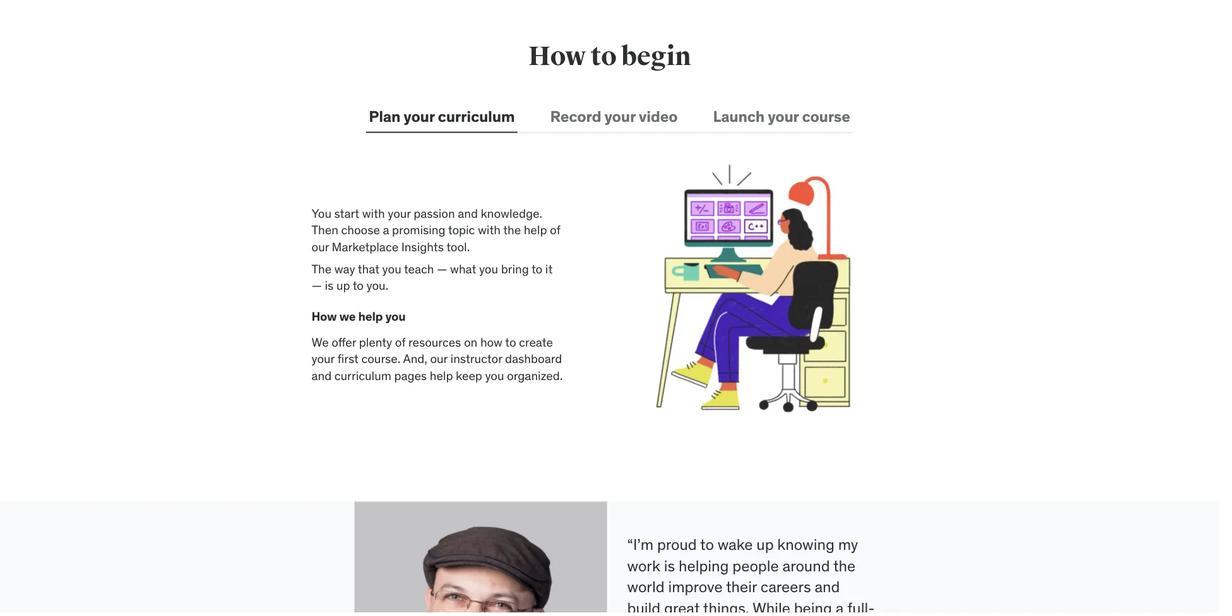 Task type: locate. For each thing, give the bounding box(es) containing it.
you
[[383, 261, 402, 276], [479, 261, 498, 276], [386, 309, 406, 324], [485, 368, 504, 383]]

a right being at the bottom of page
[[836, 599, 844, 613]]

pages
[[394, 368, 427, 383]]

helping
[[679, 557, 729, 576]]

their
[[726, 578, 757, 597]]

your
[[404, 107, 435, 126], [605, 107, 636, 126], [768, 107, 799, 126], [388, 206, 411, 221], [312, 351, 335, 366]]

and inside '"i'm proud to wake up knowing my work is helping people around the world improve their careers and build great things. while being a fu'
[[815, 578, 840, 597]]

help left keep
[[430, 368, 453, 383]]

our
[[312, 239, 329, 254], [430, 351, 448, 366]]

1 horizontal spatial of
[[550, 222, 561, 238]]

build
[[628, 599, 661, 613]]

your inside "you start with your passion and knowledge. then choose a promising topic with the help of our marketplace insights tool."
[[388, 206, 411, 221]]

help
[[524, 222, 547, 238], [358, 309, 383, 324], [430, 368, 453, 383]]

our down then
[[312, 239, 329, 254]]

— left "what"
[[437, 261, 447, 276]]

up
[[337, 278, 350, 293], [757, 535, 774, 554]]

your left the video
[[605, 107, 636, 126]]

1 horizontal spatial curriculum
[[438, 107, 515, 126]]

your right plan
[[404, 107, 435, 126]]

2 horizontal spatial and
[[815, 578, 840, 597]]

1 vertical spatial of
[[395, 334, 406, 350]]

0 vertical spatial our
[[312, 239, 329, 254]]

start
[[334, 206, 359, 221]]

of up and, at the bottom left
[[395, 334, 406, 350]]

1 horizontal spatial —
[[437, 261, 447, 276]]

up up 'people'
[[757, 535, 774, 554]]

our down resources
[[430, 351, 448, 366]]

launch your course
[[713, 107, 851, 126]]

0 vertical spatial with
[[362, 206, 385, 221]]

of up it
[[550, 222, 561, 238]]

1 horizontal spatial is
[[664, 557, 675, 576]]

what
[[450, 261, 476, 276]]

how left we
[[312, 309, 337, 324]]

great
[[664, 599, 700, 613]]

curriculum
[[438, 107, 515, 126], [335, 368, 391, 383]]

2 horizontal spatial help
[[524, 222, 547, 238]]

0 vertical spatial up
[[337, 278, 350, 293]]

1 vertical spatial how
[[312, 309, 337, 324]]

create
[[519, 334, 553, 350]]

a right choose
[[383, 222, 389, 238]]

0 horizontal spatial help
[[358, 309, 383, 324]]

1 horizontal spatial how
[[529, 40, 586, 73]]

proud
[[657, 535, 697, 554]]

plenty
[[359, 334, 392, 350]]

0 vertical spatial the
[[504, 222, 521, 238]]

up inside 'the way that you teach — what you bring to it — is up to you.'
[[337, 278, 350, 293]]

a inside "you start with your passion and knowledge. then choose a promising topic with the help of our marketplace insights tool."
[[383, 222, 389, 238]]

topic
[[448, 222, 475, 238]]

to
[[591, 40, 617, 73], [532, 261, 543, 276], [353, 278, 364, 293], [505, 334, 516, 350], [701, 535, 714, 554]]

is inside 'the way that you teach — what you bring to it — is up to you.'
[[325, 278, 334, 293]]

your left course
[[768, 107, 799, 126]]

and inside we offer plenty of resources on how to create your first course. and, our instructor dashboard and curriculum pages help keep you organized.
[[312, 368, 332, 383]]

tab list
[[367, 101, 853, 133]]

0 horizontal spatial a
[[383, 222, 389, 238]]

0 horizontal spatial up
[[337, 278, 350, 293]]

improve
[[669, 578, 723, 597]]

insights
[[402, 239, 444, 254]]

teach
[[404, 261, 434, 276]]

0 horizontal spatial is
[[325, 278, 334, 293]]

resources
[[409, 334, 461, 350]]

work
[[628, 557, 661, 576]]

— down the
[[312, 278, 322, 293]]

launch your course button
[[711, 101, 853, 132]]

while
[[753, 599, 791, 613]]

that
[[358, 261, 380, 276]]

choose
[[341, 222, 380, 238]]

1 vertical spatial is
[[664, 557, 675, 576]]

0 vertical spatial and
[[458, 206, 478, 221]]

world
[[628, 578, 665, 597]]

your inside record your video button
[[605, 107, 636, 126]]

0 horizontal spatial how
[[312, 309, 337, 324]]

help down knowledge.
[[524, 222, 547, 238]]

help right we
[[358, 309, 383, 324]]

the inside '"i'm proud to wake up knowing my work is helping people around the world improve their careers and build great things. while being a fu'
[[834, 557, 856, 576]]

with right the topic on the left
[[478, 222, 501, 238]]

the down my
[[834, 557, 856, 576]]

1 vertical spatial a
[[836, 599, 844, 613]]

2 vertical spatial and
[[815, 578, 840, 597]]

and
[[458, 206, 478, 221], [312, 368, 332, 383], [815, 578, 840, 597]]

0 vertical spatial is
[[325, 278, 334, 293]]

your for launch
[[768, 107, 799, 126]]

it
[[546, 261, 553, 276]]

and up being at the bottom of page
[[815, 578, 840, 597]]

1 vertical spatial our
[[430, 351, 448, 366]]

0 horizontal spatial —
[[312, 278, 322, 293]]

0 vertical spatial how
[[529, 40, 586, 73]]

my
[[839, 535, 859, 554]]

1 horizontal spatial up
[[757, 535, 774, 554]]

is
[[325, 278, 334, 293], [664, 557, 675, 576]]

with
[[362, 206, 385, 221], [478, 222, 501, 238]]

your inside we offer plenty of resources on how to create your first course. and, our instructor dashboard and curriculum pages help keep you organized.
[[312, 351, 335, 366]]

to up the helping
[[701, 535, 714, 554]]

is down proud
[[664, 557, 675, 576]]

your up 'promising'
[[388, 206, 411, 221]]

how
[[481, 334, 503, 350]]

being
[[794, 599, 832, 613]]

1 horizontal spatial a
[[836, 599, 844, 613]]

0 vertical spatial help
[[524, 222, 547, 238]]

1 vertical spatial with
[[478, 222, 501, 238]]

of
[[550, 222, 561, 238], [395, 334, 406, 350]]

tool.
[[447, 239, 470, 254]]

way
[[335, 261, 355, 276]]

1 vertical spatial curriculum
[[335, 368, 391, 383]]

you.
[[367, 278, 389, 293]]

0 vertical spatial curriculum
[[438, 107, 515, 126]]

0 horizontal spatial our
[[312, 239, 329, 254]]

organized.
[[507, 368, 563, 383]]

to inside we offer plenty of resources on how to create your first course. and, our instructor dashboard and curriculum pages help keep you organized.
[[505, 334, 516, 350]]

0 vertical spatial a
[[383, 222, 389, 238]]

tab list containing plan your curriculum
[[367, 101, 853, 133]]

promising
[[392, 222, 446, 238]]

0 horizontal spatial the
[[504, 222, 521, 238]]

1 horizontal spatial help
[[430, 368, 453, 383]]

a
[[383, 222, 389, 238], [836, 599, 844, 613]]

0 horizontal spatial and
[[312, 368, 332, 383]]

0 horizontal spatial with
[[362, 206, 385, 221]]

bring
[[501, 261, 529, 276]]

to left the you. in the left top of the page
[[353, 278, 364, 293]]

curriculum inside we offer plenty of resources on how to create your first course. and, our instructor dashboard and curriculum pages help keep you organized.
[[335, 368, 391, 383]]

—
[[437, 261, 447, 276], [312, 278, 322, 293]]

and down we
[[312, 368, 332, 383]]

record your video button
[[548, 101, 681, 132]]

how
[[529, 40, 586, 73], [312, 309, 337, 324]]

our inside "you start with your passion and knowledge. then choose a promising topic with the help of our marketplace insights tool."
[[312, 239, 329, 254]]

a inside '"i'm proud to wake up knowing my work is helping people around the world improve their careers and build great things. while being a fu'
[[836, 599, 844, 613]]

1 vertical spatial the
[[834, 557, 856, 576]]

to right how
[[505, 334, 516, 350]]

you down instructor
[[485, 368, 504, 383]]

1 vertical spatial help
[[358, 309, 383, 324]]

passion
[[414, 206, 455, 221]]

2 vertical spatial help
[[430, 368, 453, 383]]

0 horizontal spatial curriculum
[[335, 368, 391, 383]]

the down knowledge.
[[504, 222, 521, 238]]

1 horizontal spatial our
[[430, 351, 448, 366]]

0 horizontal spatial of
[[395, 334, 406, 350]]

plan your curriculum
[[369, 107, 515, 126]]

is down the
[[325, 278, 334, 293]]

your down we
[[312, 351, 335, 366]]

and up the topic on the left
[[458, 206, 478, 221]]

with up choose
[[362, 206, 385, 221]]

1 horizontal spatial and
[[458, 206, 478, 221]]

your for plan
[[404, 107, 435, 126]]

up inside '"i'm proud to wake up knowing my work is helping people around the world improve their careers and build great things. while being a fu'
[[757, 535, 774, 554]]

how to begin
[[529, 40, 691, 73]]

1 vertical spatial and
[[312, 368, 332, 383]]

you
[[312, 206, 332, 221]]

1 horizontal spatial the
[[834, 557, 856, 576]]

up down way
[[337, 278, 350, 293]]

1 horizontal spatial with
[[478, 222, 501, 238]]

is inside '"i'm proud to wake up knowing my work is helping people around the world improve their careers and build great things. while being a fu'
[[664, 557, 675, 576]]

your inside plan your curriculum button
[[404, 107, 435, 126]]

0 vertical spatial of
[[550, 222, 561, 238]]

1 vertical spatial up
[[757, 535, 774, 554]]

how up record
[[529, 40, 586, 73]]

then
[[312, 222, 338, 238]]

the
[[504, 222, 521, 238], [834, 557, 856, 576]]

your inside launch your course button
[[768, 107, 799, 126]]



Task type: describe. For each thing, give the bounding box(es) containing it.
of inside "you start with your passion and knowledge. then choose a promising topic with the help of our marketplace insights tool."
[[550, 222, 561, 238]]

"i'm proud to wake up knowing my work is helping people around the world improve their careers and build great things. while being a fu
[[628, 535, 875, 613]]

offer
[[332, 334, 356, 350]]

you start with your passion and knowledge. then choose a promising topic with the help of our marketplace insights tool.
[[312, 206, 561, 254]]

record your video
[[550, 107, 678, 126]]

our inside we offer plenty of resources on how to create your first course. and, our instructor dashboard and curriculum pages help keep you organized.
[[430, 351, 448, 366]]

to inside '"i'm proud to wake up knowing my work is helping people around the world improve their careers and build great things. while being a fu'
[[701, 535, 714, 554]]

the inside "you start with your passion and knowledge. then choose a promising topic with the help of our marketplace insights tool."
[[504, 222, 521, 238]]

you up the you. in the left top of the page
[[383, 261, 402, 276]]

course
[[802, 107, 851, 126]]

and,
[[403, 351, 428, 366]]

0 vertical spatial —
[[437, 261, 447, 276]]

launch
[[713, 107, 765, 126]]

curriculum inside button
[[438, 107, 515, 126]]

plan
[[369, 107, 401, 126]]

things.
[[704, 599, 750, 613]]

of inside we offer plenty of resources on how to create your first course. and, our instructor dashboard and curriculum pages help keep you organized.
[[395, 334, 406, 350]]

careers
[[761, 578, 811, 597]]

people
[[733, 557, 779, 576]]

marketplace
[[332, 239, 399, 254]]

you inside we offer plenty of resources on how to create your first course. and, our instructor dashboard and curriculum pages help keep you organized.
[[485, 368, 504, 383]]

first
[[338, 351, 359, 366]]

help inside "you start with your passion and knowledge. then choose a promising topic with the help of our marketplace insights tool."
[[524, 222, 547, 238]]

instructor
[[451, 351, 502, 366]]

the way that you teach — what you bring to it — is up to you.
[[312, 261, 553, 293]]

help inside we offer plenty of resources on how to create your first course. and, our instructor dashboard and curriculum pages help keep you organized.
[[430, 368, 453, 383]]

how we help you
[[312, 309, 406, 324]]

begin
[[622, 40, 691, 73]]

to left begin
[[591, 40, 617, 73]]

we offer plenty of resources on how to create your first course. and, our instructor dashboard and curriculum pages help keep you organized.
[[312, 334, 563, 383]]

your for record
[[605, 107, 636, 126]]

around
[[783, 557, 830, 576]]

course.
[[362, 351, 401, 366]]

record
[[550, 107, 602, 126]]

we
[[312, 334, 329, 350]]

keep
[[456, 368, 482, 383]]

to left it
[[532, 261, 543, 276]]

plan your curriculum button
[[367, 101, 518, 132]]

on
[[464, 334, 478, 350]]

1 vertical spatial —
[[312, 278, 322, 293]]

how for how to begin
[[529, 40, 586, 73]]

knowledge.
[[481, 206, 543, 221]]

we
[[340, 309, 356, 324]]

"i'm
[[628, 535, 654, 554]]

you right "what"
[[479, 261, 498, 276]]

and inside "you start with your passion and knowledge. then choose a promising topic with the help of our marketplace insights tool."
[[458, 206, 478, 221]]

you up plenty
[[386, 309, 406, 324]]

the
[[312, 261, 332, 276]]

dashboard
[[505, 351, 562, 366]]

how for how we help you
[[312, 309, 337, 324]]

video
[[639, 107, 678, 126]]

knowing
[[778, 535, 835, 554]]

wake
[[718, 535, 753, 554]]



Task type: vqa. For each thing, say whether or not it's contained in the screenshot.
And,
yes



